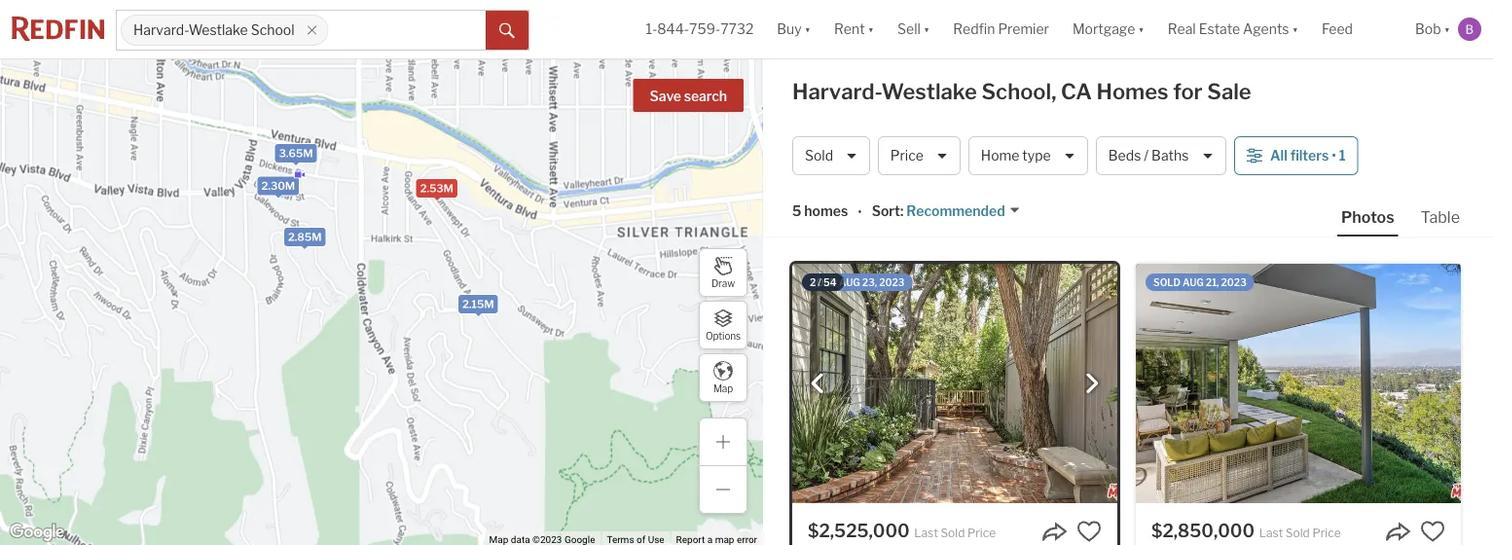 Task type: describe. For each thing, give the bounding box(es) containing it.
favorite button checkbox for $2,850,000
[[1421, 519, 1446, 544]]

2023 for sold aug 23, 2023
[[879, 277, 905, 288]]

harvard- for harvard-westlake school
[[133, 22, 189, 38]]

save
[[650, 88, 681, 105]]

premier
[[998, 21, 1049, 37]]

2
[[810, 277, 816, 288]]

redfin premier
[[953, 21, 1049, 37]]

5 homes •
[[793, 203, 862, 221]]

school
[[251, 22, 295, 38]]

real estate agents ▾
[[1168, 21, 1299, 37]]

options
[[706, 330, 741, 342]]

sort
[[872, 203, 901, 219]]

sold for sold aug 21, 2023
[[1154, 277, 1181, 288]]

sale
[[1208, 78, 1252, 105]]

price button
[[878, 136, 961, 175]]

844-
[[657, 21, 689, 37]]

ca
[[1061, 78, 1092, 105]]

real estate agents ▾ button
[[1156, 0, 1310, 58]]

westlake for school,
[[882, 78, 977, 105]]

1-
[[646, 21, 657, 37]]

agents
[[1243, 21, 1290, 37]]

price inside button
[[891, 147, 924, 164]]

23,
[[862, 277, 877, 288]]

sold for $2,850,000
[[1286, 526, 1310, 540]]

1-844-759-7732
[[646, 21, 754, 37]]

aug for 21,
[[1183, 277, 1204, 288]]

draw
[[712, 278, 735, 289]]

homes
[[1097, 78, 1169, 105]]

/ for 2
[[818, 277, 822, 288]]

5
[[793, 203, 802, 219]]

home type button
[[969, 136, 1088, 175]]

sell ▾
[[898, 21, 930, 37]]

2.30m
[[261, 180, 295, 192]]

price for $2,850,000
[[1313, 526, 1341, 540]]

sold aug 21, 2023
[[1154, 277, 1247, 288]]

home
[[981, 147, 1020, 164]]

last sold price for $2,850,000
[[1260, 526, 1341, 540]]

▾ for rent ▾
[[868, 21, 874, 37]]

2.85m
[[288, 231, 322, 243]]

buy
[[777, 21, 802, 37]]

map region
[[0, 0, 929, 545]]

bob ▾
[[1416, 21, 1451, 37]]

/ for beds
[[1144, 147, 1149, 164]]

recommended button
[[904, 202, 1021, 221]]

sold for sold aug 23, 2023
[[810, 277, 837, 288]]

map button
[[699, 353, 748, 402]]

last sold price for $2,525,000
[[914, 526, 996, 540]]

estate
[[1199, 21, 1241, 37]]

$2,850,000
[[1152, 520, 1255, 541]]

• for 5 homes •
[[858, 204, 862, 221]]

real estate agents ▾ link
[[1168, 0, 1299, 58]]

last for $2,525,000
[[914, 526, 938, 540]]

last for $2,850,000
[[1260, 526, 1284, 540]]

draw button
[[699, 248, 748, 297]]

rent ▾ button
[[834, 0, 874, 58]]

filters
[[1291, 147, 1329, 164]]

sell ▾ button
[[886, 0, 942, 58]]

real
[[1168, 21, 1196, 37]]

search
[[684, 88, 727, 105]]

mortgage
[[1073, 21, 1136, 37]]

harvard- for harvard-westlake school, ca homes for sale
[[793, 78, 882, 105]]

submit search image
[[499, 23, 515, 39]]

redfin
[[953, 21, 995, 37]]

▾ for sell ▾
[[924, 21, 930, 37]]

54
[[824, 277, 837, 288]]

rent ▾ button
[[823, 0, 886, 58]]

school,
[[982, 78, 1057, 105]]

2023 for sold aug 21, 2023
[[1221, 277, 1247, 288]]

sold inside button
[[805, 147, 834, 164]]

1-844-759-7732 link
[[646, 21, 754, 37]]

photo of 12997 blairwood dr, studio city, ca 91604 image
[[1136, 264, 1461, 503]]

save search
[[650, 88, 727, 105]]



Task type: locate. For each thing, give the bounding box(es) containing it.
0 horizontal spatial 2023
[[879, 277, 905, 288]]

favorite button image
[[1077, 519, 1102, 544], [1421, 519, 1446, 544]]

rent ▾
[[834, 21, 874, 37]]

sell
[[898, 21, 921, 37]]

/
[[1144, 147, 1149, 164], [818, 277, 822, 288]]

sold right $2,850,000
[[1286, 526, 1310, 540]]

sold up "homes"
[[805, 147, 834, 164]]

home type
[[981, 147, 1051, 164]]

5 ▾ from the left
[[1292, 21, 1299, 37]]

▾ right "buy" at the right top of page
[[805, 21, 811, 37]]

previous button image
[[808, 374, 828, 394]]

1 last from the left
[[914, 526, 938, 540]]

0 horizontal spatial •
[[858, 204, 862, 221]]

1 horizontal spatial price
[[968, 526, 996, 540]]

price
[[891, 147, 924, 164], [968, 526, 996, 540], [1313, 526, 1341, 540]]

0 horizontal spatial harvard-
[[133, 22, 189, 38]]

sell ▾ button
[[898, 0, 930, 58]]

▾ right bob
[[1444, 21, 1451, 37]]

▾ for buy ▾
[[805, 21, 811, 37]]

sold right the $2,525,000
[[941, 526, 965, 540]]

• for all filters • 1
[[1332, 147, 1337, 164]]

1 horizontal spatial westlake
[[882, 78, 977, 105]]

last right $2,850,000
[[1260, 526, 1284, 540]]

3 ▾ from the left
[[924, 21, 930, 37]]

2 favorite button checkbox from the left
[[1421, 519, 1446, 544]]

sold button
[[793, 136, 870, 175]]

homes
[[805, 203, 848, 219]]

2.15m
[[462, 298, 494, 310]]

1 horizontal spatial •
[[1332, 147, 1337, 164]]

sold
[[810, 277, 837, 288], [1154, 277, 1181, 288]]

favorite button image for $2,525,000
[[1077, 519, 1102, 544]]

last sold price right the $2,525,000
[[914, 526, 996, 540]]

aug
[[839, 277, 860, 288], [1183, 277, 1204, 288]]

▾ for bob ▾
[[1444, 21, 1451, 37]]

2 2023 from the left
[[1221, 277, 1247, 288]]

1 sold from the left
[[810, 277, 837, 288]]

0 horizontal spatial westlake
[[189, 22, 248, 38]]

3.65m
[[279, 147, 313, 160]]

feed button
[[1310, 0, 1404, 58]]

1 horizontal spatial /
[[1144, 147, 1149, 164]]

sold for $2,525,000
[[941, 526, 965, 540]]

2 ▾ from the left
[[868, 21, 874, 37]]

2023 right 21,
[[1221, 277, 1247, 288]]

0 horizontal spatial aug
[[839, 277, 860, 288]]

save search button
[[633, 79, 744, 112]]

2.53m
[[420, 182, 454, 195]]

1 horizontal spatial aug
[[1183, 277, 1204, 288]]

aug right 54
[[839, 277, 860, 288]]

aug for 23,
[[839, 277, 860, 288]]

2023
[[879, 277, 905, 288], [1221, 277, 1247, 288]]

table button
[[1417, 206, 1464, 235]]

1 ▾ from the left
[[805, 21, 811, 37]]

buy ▾ button
[[777, 0, 811, 58]]

2 aug from the left
[[1183, 277, 1204, 288]]

sold left '23,'
[[810, 277, 837, 288]]

rent
[[834, 21, 865, 37]]

bob
[[1416, 21, 1441, 37]]

▾ inside sell ▾ dropdown button
[[924, 21, 930, 37]]

•
[[1332, 147, 1337, 164], [858, 204, 862, 221]]

0 vertical spatial westlake
[[189, 22, 248, 38]]

2023 right '23,'
[[879, 277, 905, 288]]

6 ▾ from the left
[[1444, 21, 1451, 37]]

0 horizontal spatial /
[[818, 277, 822, 288]]

aug left 21,
[[1183, 277, 1204, 288]]

for
[[1173, 78, 1203, 105]]

0 horizontal spatial favorite button image
[[1077, 519, 1102, 544]]

westlake down sell ▾ button
[[882, 78, 977, 105]]

1 horizontal spatial sold
[[941, 526, 965, 540]]

759-
[[689, 21, 721, 37]]

all filters • 1 button
[[1235, 136, 1359, 175]]

beds / baths button
[[1096, 136, 1227, 175]]

harvard-westlake school
[[133, 22, 295, 38]]

▾ for mortgage ▾
[[1138, 21, 1145, 37]]

last right the $2,525,000
[[914, 526, 938, 540]]

sort :
[[872, 203, 904, 219]]

1 horizontal spatial sold
[[1154, 277, 1181, 288]]

beds / baths
[[1109, 147, 1189, 164]]

• left 'sort'
[[858, 204, 862, 221]]

sold aug 23, 2023
[[810, 277, 905, 288]]

▾ right sell
[[924, 21, 930, 37]]

▾ right mortgage
[[1138, 21, 1145, 37]]

0 vertical spatial harvard-
[[133, 22, 189, 38]]

feed
[[1322, 21, 1353, 37]]

1 last sold price from the left
[[914, 526, 996, 540]]

0 horizontal spatial favorite button checkbox
[[1077, 519, 1102, 544]]

favorite button checkbox for $2,525,000
[[1077, 519, 1102, 544]]

• inside 5 homes •
[[858, 204, 862, 221]]

favorite button checkbox
[[1077, 519, 1102, 544], [1421, 519, 1446, 544]]

next button image
[[1083, 374, 1102, 394]]

1 aug from the left
[[839, 277, 860, 288]]

table
[[1421, 207, 1460, 226]]

0 horizontal spatial last sold price
[[914, 526, 996, 540]]

1 vertical spatial harvard-
[[793, 78, 882, 105]]

2 sold from the left
[[1154, 277, 1181, 288]]

beds
[[1109, 147, 1141, 164]]

• left '1'
[[1332, 147, 1337, 164]]

1 horizontal spatial favorite button checkbox
[[1421, 519, 1446, 544]]

21,
[[1206, 277, 1219, 288]]

1 favorite button image from the left
[[1077, 519, 1102, 544]]

▾ inside mortgage ▾ dropdown button
[[1138, 21, 1145, 37]]

sold
[[805, 147, 834, 164], [941, 526, 965, 540], [1286, 526, 1310, 540]]

$2,525,000
[[808, 520, 910, 541]]

map
[[714, 383, 733, 395]]

• inside button
[[1332, 147, 1337, 164]]

redfin premier button
[[942, 0, 1061, 58]]

sold left 21,
[[1154, 277, 1181, 288]]

harvard-westlake school, ca homes for sale
[[793, 78, 1252, 105]]

1 horizontal spatial 2023
[[1221, 277, 1247, 288]]

/ right beds in the top of the page
[[1144, 147, 1149, 164]]

buy ▾
[[777, 21, 811, 37]]

1 horizontal spatial favorite button image
[[1421, 519, 1446, 544]]

2 favorite button image from the left
[[1421, 519, 1446, 544]]

▾ right agents
[[1292, 21, 1299, 37]]

westlake
[[189, 22, 248, 38], [882, 78, 977, 105]]

4 ▾ from the left
[[1138, 21, 1145, 37]]

mortgage ▾
[[1073, 21, 1145, 37]]

1 vertical spatial •
[[858, 204, 862, 221]]

0 horizontal spatial sold
[[810, 277, 837, 288]]

mortgage ▾ button
[[1073, 0, 1145, 58]]

▾ inside rent ▾ dropdown button
[[868, 21, 874, 37]]

1
[[1339, 147, 1346, 164]]

remove harvard-westlake school image
[[306, 24, 318, 36]]

2 horizontal spatial price
[[1313, 526, 1341, 540]]

1 vertical spatial westlake
[[882, 78, 977, 105]]

photos
[[1342, 207, 1395, 226]]

all filters • 1
[[1271, 147, 1346, 164]]

last sold price
[[914, 526, 996, 540], [1260, 526, 1341, 540]]

buy ▾ button
[[766, 0, 823, 58]]

westlake for school
[[189, 22, 248, 38]]

recommended
[[907, 203, 1005, 219]]

▾ inside buy ▾ dropdown button
[[805, 21, 811, 37]]

2 last from the left
[[1260, 526, 1284, 540]]

last sold price right $2,850,000
[[1260, 526, 1341, 540]]

None search field
[[329, 11, 486, 50]]

2 / 54
[[810, 277, 837, 288]]

0 horizontal spatial price
[[891, 147, 924, 164]]

photo of 3983 sunswept dr, studio city, ca 91604 image
[[793, 264, 1118, 503]]

baths
[[1152, 147, 1189, 164]]

last
[[914, 526, 938, 540], [1260, 526, 1284, 540]]

2 horizontal spatial sold
[[1286, 526, 1310, 540]]

▾ inside real estate agents ▾ link
[[1292, 21, 1299, 37]]

1 vertical spatial /
[[818, 277, 822, 288]]

▾
[[805, 21, 811, 37], [868, 21, 874, 37], [924, 21, 930, 37], [1138, 21, 1145, 37], [1292, 21, 1299, 37], [1444, 21, 1451, 37]]

user photo image
[[1458, 18, 1482, 41]]

price for $2,525,000
[[968, 526, 996, 540]]

mortgage ▾ button
[[1061, 0, 1156, 58]]

1 horizontal spatial last sold price
[[1260, 526, 1341, 540]]

favorite button image for $2,850,000
[[1421, 519, 1446, 544]]

harvard-
[[133, 22, 189, 38], [793, 78, 882, 105]]

0 horizontal spatial last
[[914, 526, 938, 540]]

type
[[1023, 147, 1051, 164]]

1 2023 from the left
[[879, 277, 905, 288]]

2 last sold price from the left
[[1260, 526, 1341, 540]]

0 vertical spatial /
[[1144, 147, 1149, 164]]

▾ right rent
[[868, 21, 874, 37]]

/ right 2
[[818, 277, 822, 288]]

1 favorite button checkbox from the left
[[1077, 519, 1102, 544]]

1 horizontal spatial harvard-
[[793, 78, 882, 105]]

0 horizontal spatial sold
[[805, 147, 834, 164]]

google image
[[5, 520, 69, 545]]

:
[[901, 203, 904, 219]]

photos button
[[1338, 206, 1417, 237]]

1 horizontal spatial last
[[1260, 526, 1284, 540]]

westlake left school on the top left
[[189, 22, 248, 38]]

/ inside beds / baths button
[[1144, 147, 1149, 164]]

7732
[[721, 21, 754, 37]]

0 vertical spatial •
[[1332, 147, 1337, 164]]

all
[[1271, 147, 1288, 164]]

options button
[[699, 301, 748, 350]]



Task type: vqa. For each thing, say whether or not it's contained in the screenshot.
the or
no



